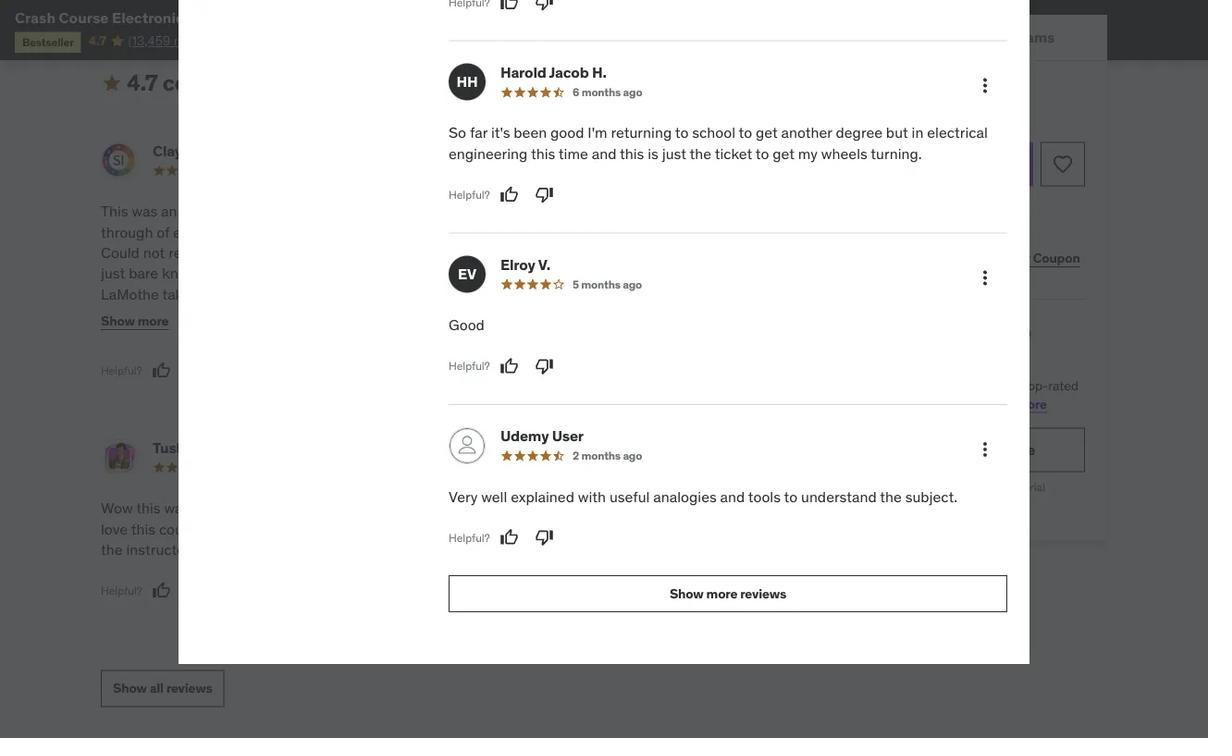 Task type: locate. For each thing, give the bounding box(es) containing it.
takes
[[162, 285, 199, 304]]

4.7 down course
[[89, 32, 106, 49]]

about
[[305, 285, 343, 304]]

i left ok
[[628, 222, 632, 241]]

for right star
[[679, 499, 697, 518]]

1 horizontal spatial from
[[361, 519, 392, 538]]

in up ok
[[660, 202, 672, 221]]

trial
[[1026, 480, 1045, 495]]

apply coupon button
[[991, 240, 1085, 277]]

i
[[439, 202, 443, 221], [628, 222, 632, 241], [467, 519, 471, 538]]

price!
[[950, 110, 982, 126]]

but inside so far it's been good i'm returning to school to get another degree but in electrical engineering this time and this is just the ticket to get my wheels turning.
[[886, 123, 908, 142]]

2 horizontal spatial a
[[563, 163, 569, 178]]

4.7 for 4.7
[[89, 32, 106, 49]]

my down another on the right top of page
[[798, 144, 818, 163]]

time inside this was an incredible and thorough walk- through of electrical engineering foundations. could not recommend enough. and it's not just bare knowledge of the components, lamothe takes the time to talk about the many different levels of importance with each component and how they relate to others. i'm incredibly fortunate to have found this class and to have learned from such a high-caliber instructor.
[[227, 285, 256, 304]]

get this course, plus 10,500+ of our top-rated courses, with personal plan.
[[815, 377, 1079, 412]]

0 vertical spatial a
[[563, 163, 569, 178]]

0 vertical spatial love
[[447, 202, 474, 221]]

this inside button
[[901, 155, 927, 173]]

0 vertical spatial but
[[886, 123, 908, 142]]

such inside i love it, refreshed my knowledge in basics of electronics. a bit boring, but i it's ok for such topic :)
[[700, 222, 731, 241]]

with down about
[[297, 305, 325, 324]]

0 horizontal spatial with
[[297, 305, 325, 324]]

1 vertical spatial pcb
[[670, 519, 700, 538]]

0 vertical spatial just
[[662, 144, 687, 163]]

and up fortunate
[[180, 326, 204, 345]]

show more
[[101, 313, 169, 329]]

but up turning. at the right of the page
[[886, 123, 908, 142]]

i'm up class
[[379, 326, 398, 345]]

show inside show more reviews button
[[670, 585, 704, 602]]

1 vertical spatial such
[[269, 367, 300, 386]]

starting at $16.58 per month after trial cancel anytime
[[855, 480, 1045, 517]]

2 vertical spatial a
[[193, 499, 201, 518]]

to right ticket
[[756, 144, 769, 163]]

reviews right all
[[166, 680, 212, 697]]

of up getting at the bottom left of the page
[[291, 499, 304, 518]]

ago for udemy user
[[623, 449, 642, 463]]

1 vertical spatial 5
[[636, 499, 645, 518]]

a down "found"
[[304, 367, 311, 386]]

0 horizontal spatial 4.7
[[89, 32, 106, 49]]

1 vertical spatial just
[[101, 264, 125, 283]]

0 horizontal spatial in
[[660, 202, 672, 221]]

of up the how
[[202, 305, 215, 324]]

my up boring,
[[561, 202, 580, 221]]

love
[[447, 202, 474, 221], [101, 519, 128, 538]]

a
[[563, 163, 569, 178], [304, 367, 311, 386], [193, 499, 201, 518]]

course
[[59, 8, 109, 27]]

others.
[[329, 326, 375, 345]]

1 vertical spatial a
[[304, 367, 311, 386]]

1 vertical spatial love
[[101, 519, 128, 538]]

reviews right routing.
[[740, 585, 787, 602]]

0 vertical spatial i'm
[[588, 123, 608, 142]]

of left our
[[988, 377, 999, 394]]

and left hope at the left bottom of the page
[[207, 519, 232, 538]]

ago for oleksandr l.
[[608, 163, 627, 178]]

incredibly
[[101, 347, 165, 366]]

subscribe to udemy's top courses
[[815, 322, 1031, 369]]

ago for muhammad shahab a.
[[614, 460, 633, 475]]

1 vertical spatial was
[[164, 499, 190, 518]]

1 vertical spatial at
[[898, 480, 908, 495]]

just right 'is'
[[662, 144, 687, 163]]

this up high-
[[327, 347, 351, 366]]

1 horizontal spatial but
[[886, 123, 908, 142]]

1 vertical spatial electronics
[[308, 499, 382, 518]]

personal inside the get this course, plus 10,500+ of our top-rated courses, with personal plan.
[[894, 395, 945, 412]]

0 vertical spatial reviews
[[740, 585, 787, 602]]

5 left star
[[636, 499, 645, 518]]

a month ago
[[563, 163, 627, 178]]

ev
[[458, 264, 477, 283]]

helpful? down perfect in the left bottom of the page
[[449, 530, 490, 545]]

but inside i love it, refreshed my knowledge in basics of electronics. a bit boring, but i it's ok for such topic :)
[[603, 222, 625, 241]]

love inside i love it, refreshed my knowledge in basics of electronics. a bit boring, but i it's ok for such topic :)
[[447, 202, 474, 221]]

months for user
[[582, 449, 621, 463]]

but for boring,
[[603, 222, 625, 241]]

for inside try personal plan for free link
[[986, 440, 1005, 459]]

lifetime
[[921, 225, 962, 239]]

a down 'l.'
[[563, 163, 569, 178]]

personal up the hours
[[845, 27, 906, 46]]

0 horizontal spatial electrical
[[173, 222, 234, 241]]

good
[[449, 315, 485, 334]]

ago for harold jacob h.
[[623, 85, 642, 99]]

get left another on the right top of page
[[756, 123, 778, 142]]

such down "found"
[[269, 367, 300, 386]]

not down foundations.
[[361, 243, 382, 262]]

many
[[372, 285, 407, 304]]

just down circuit
[[439, 582, 464, 601]]

for right ok
[[678, 222, 696, 241]]

2 months ago
[[573, 449, 642, 463]]

2 horizontal spatial not
[[724, 561, 746, 580]]

ago down a.
[[614, 460, 633, 475]]

very well explained with useful analogies and tools to understand the subject.
[[449, 487, 958, 506]]

to inside subscribe to udemy's top courses
[[904, 322, 922, 345]]

month down 'l.'
[[572, 163, 605, 178]]

1 horizontal spatial my
[[798, 144, 818, 163]]

learn
[[980, 395, 1013, 412]]

bare
[[129, 264, 158, 283]]

was inside perfect electronics concepts, 5 star for that. but i was expecting more from the pcb designing side like proper analysis of the circuit design and reasoning for the design not just placing the components and routing.
[[474, 519, 500, 538]]

just
[[662, 144, 687, 163], [101, 264, 125, 283], [439, 582, 464, 601]]

this inside this was an incredible and thorough walk- through of electrical engineering foundations. could not recommend enough. and it's not just bare knowledge of the components, lamothe takes the time to talk about the many different levels of importance with each component and how they relate to others. i'm incredibly fortunate to have found this class and to have learned from such a high-caliber instructor.
[[327, 347, 351, 366]]

4
[[563, 460, 570, 475]]

show down star
[[670, 585, 704, 602]]

mark review by ashish jadhav as unhelpful image
[[535, 0, 554, 12]]

understand
[[801, 487, 877, 506]]

of
[[721, 202, 734, 221], [157, 222, 169, 241], [238, 264, 251, 283], [202, 305, 215, 324], [988, 377, 999, 394], [291, 499, 304, 518], [669, 540, 682, 559]]

rating
[[238, 69, 300, 97]]

electrical
[[927, 123, 988, 142], [173, 222, 234, 241]]

1 vertical spatial course
[[930, 155, 977, 173]]

helpful? for very
[[449, 530, 490, 545]]

at
[[911, 110, 922, 126], [898, 480, 908, 495]]

time up the importance
[[227, 285, 256, 304]]

0 horizontal spatial it's
[[338, 243, 357, 262]]

foundations.
[[320, 222, 402, 241]]

not
[[143, 243, 165, 262], [361, 243, 382, 262], [724, 561, 746, 580]]

courses,
[[815, 395, 864, 412]]

was
[[132, 202, 158, 221], [164, 499, 190, 518], [474, 519, 500, 538]]

pcb left design
[[225, 8, 255, 27]]

from inside perfect electronics concepts, 5 star for that. but i was expecting more from the pcb designing side like proper analysis of the circuit design and reasoning for the design not just placing the components and routing.
[[610, 519, 641, 538]]

it's left ok
[[636, 222, 655, 241]]

and up a month ago
[[592, 144, 617, 163]]

0 vertical spatial in
[[912, 123, 924, 142]]

with down 4 months ago
[[578, 487, 606, 506]]

udemy
[[501, 426, 549, 445]]

0 horizontal spatial i'm
[[379, 326, 398, 345]]

crash course electronics and pcb design
[[15, 8, 308, 27]]

mark review by oleksandr l. as unhelpful image
[[526, 285, 545, 303]]

1 horizontal spatial reviews
[[740, 585, 787, 602]]

it,
[[478, 202, 490, 221]]

0 vertical spatial such
[[700, 222, 731, 241]]

reviews for show more reviews
[[740, 585, 787, 602]]

of right the basics
[[721, 202, 734, 221]]

additional actions for review by elroy v. image
[[974, 267, 996, 289]]

it's inside i love it, refreshed my knowledge in basics of electronics. a bit boring, but i it's ok for such topic :)
[[636, 222, 655, 241]]

1 vertical spatial have
[[146, 367, 177, 386]]

helpful? down ev
[[439, 287, 481, 301]]

5
[[573, 277, 579, 291], [636, 499, 645, 518]]

was left an
[[132, 202, 158, 221]]

an
[[161, 202, 177, 221]]

0 vertical spatial have
[[250, 347, 281, 366]]

personal
[[845, 27, 906, 46], [894, 395, 945, 412], [889, 440, 949, 459]]

ago down i love it, refreshed my knowledge in basics of electronics. a bit boring, but i it's ok for such topic :)
[[623, 277, 642, 291]]

but right boring,
[[603, 222, 625, 241]]

0 vertical spatial with
[[297, 305, 325, 324]]

1 horizontal spatial design
[[676, 561, 720, 580]]

0 vertical spatial personal
[[845, 27, 906, 46]]

0 horizontal spatial have
[[146, 367, 177, 386]]

0 vertical spatial 4.7
[[89, 32, 106, 49]]

time
[[559, 144, 588, 163], [227, 285, 256, 304]]

0 horizontal spatial love
[[101, 519, 128, 538]]

helpful? for i
[[439, 287, 481, 301]]

for
[[678, 222, 696, 241], [986, 440, 1005, 459], [679, 499, 697, 518], [629, 561, 647, 580]]

5 inside perfect electronics concepts, 5 star for that. but i was expecting more from the pcb designing side like proper analysis of the circuit design and reasoning for the design not just placing the components and routing.
[[636, 499, 645, 518]]

0 horizontal spatial my
[[561, 202, 580, 221]]

2 horizontal spatial with
[[867, 395, 891, 412]]

have down they
[[250, 347, 281, 366]]

like
[[539, 540, 562, 559]]

user
[[552, 426, 584, 445]]

more inside 'button'
[[138, 313, 169, 329]]

1 horizontal spatial was
[[164, 499, 190, 518]]

electrical up recommend
[[173, 222, 234, 241]]

0 vertical spatial engineering
[[449, 144, 528, 163]]

more inside "wow this was a rollercoaster of electronics love this course and hope getting more from the instructor"
[[324, 519, 358, 538]]

1 vertical spatial time
[[227, 285, 256, 304]]

1 vertical spatial knowledge
[[162, 264, 234, 283]]

get
[[815, 377, 836, 394]]

subject.
[[905, 487, 958, 506]]

muhammad
[[491, 438, 573, 457]]

it's inside this was an incredible and thorough walk- through of electrical engineering foundations. could not recommend enough. and it's not just bare knowledge of the components, lamothe takes the time to talk about the many different levels of importance with each component and how they relate to others. i'm incredibly fortunate to have found this class and to have learned from such a high-caliber instructor.
[[338, 243, 357, 262]]

13
[[834, 110, 847, 126]]

walk-
[[342, 202, 377, 221]]

mark review by harold jacob h. as unhelpful image
[[535, 185, 554, 204]]

reviews
[[740, 585, 787, 602], [166, 680, 212, 697]]

1 vertical spatial electrical
[[173, 222, 234, 241]]

mark review by tushar kumar v. as helpful image
[[152, 582, 171, 600]]

5 right mark review by oleksandr l. as unhelpful icon
[[573, 277, 579, 291]]

muhammad shahab a.
[[491, 438, 645, 457]]

love down wow
[[101, 519, 128, 538]]

tab list
[[793, 15, 1108, 61]]

0 vertical spatial knowledge
[[584, 202, 656, 221]]

the
[[690, 144, 712, 163], [254, 264, 276, 283], [202, 285, 224, 304], [346, 285, 368, 304], [880, 487, 902, 506], [644, 519, 666, 538], [101, 540, 123, 559], [685, 540, 707, 559], [651, 561, 672, 580], [519, 582, 540, 601]]

electrical down 85%
[[927, 123, 988, 142]]

0 horizontal spatial design
[[484, 561, 528, 580]]

cancel
[[912, 503, 946, 517]]

it's inside so far it's been good i'm returning to school to get another degree but in electrical engineering this time and this is just the ticket to get my wheels turning.
[[491, 123, 510, 142]]

0 horizontal spatial pcb
[[225, 8, 255, 27]]

1 vertical spatial my
[[561, 202, 580, 221]]

0 horizontal spatial but
[[603, 222, 625, 241]]

1 horizontal spatial 4.7
[[127, 69, 158, 97]]

to left udemy's
[[904, 322, 922, 345]]

v. right the elroy
[[538, 255, 551, 274]]

helpful?
[[449, 187, 490, 202], [439, 287, 481, 301], [449, 359, 490, 373], [101, 363, 142, 378], [449, 530, 490, 545], [101, 584, 142, 598]]

less
[[138, 6, 161, 22]]

(13,459
[[128, 32, 170, 49]]

mark review by harold jacob h. as helpful image
[[500, 185, 519, 204]]

from up analysis
[[610, 519, 641, 538]]

analysis
[[613, 540, 665, 559]]

i up electronics.
[[439, 202, 443, 221]]

1 horizontal spatial i'm
[[588, 123, 608, 142]]

0 vertical spatial it's
[[491, 123, 510, 142]]

reviews inside button
[[740, 585, 787, 602]]

2 horizontal spatial was
[[474, 519, 500, 538]]

was left mark review by udemy user as helpful image
[[474, 519, 500, 538]]

2 vertical spatial just
[[439, 582, 464, 601]]

2 horizontal spatial from
[[610, 519, 641, 538]]

0 vertical spatial electrical
[[927, 123, 988, 142]]

well
[[481, 487, 507, 506]]

1 vertical spatial month
[[966, 480, 998, 495]]

personal down the plus on the right of page
[[894, 395, 945, 412]]

have up instructor.
[[146, 367, 177, 386]]

this up courses,
[[839, 377, 861, 394]]

i'm inside this was an incredible and thorough walk- through of electrical engineering foundations. could not recommend enough. and it's not just bare knowledge of the components, lamothe takes the time to talk about the many different levels of importance with each component and how they relate to others. i'm incredibly fortunate to have found this class and to have learned from such a high-caliber instructor.
[[379, 326, 398, 345]]

levels
[[161, 305, 198, 324]]

from down they
[[234, 367, 265, 386]]

1 vertical spatial it's
[[636, 222, 655, 241]]

electrical inside this was an incredible and thorough walk- through of electrical engineering foundations. could not recommend enough. and it's not just bare knowledge of the components, lamothe takes the time to talk about the many different levels of importance with each component and how they relate to others. i'm incredibly fortunate to have found this class and to have learned from such a high-caliber instructor.
[[173, 222, 234, 241]]

show left all
[[113, 680, 147, 697]]

reviews inside button
[[166, 680, 212, 697]]

a.
[[632, 438, 645, 457]]

topic
[[439, 243, 473, 262]]

v. right kumar
[[250, 438, 262, 457]]

and
[[195, 8, 222, 27], [592, 144, 617, 163], [249, 202, 274, 221], [180, 326, 204, 345], [101, 367, 126, 386], [720, 487, 745, 506], [207, 519, 232, 538], [532, 561, 557, 580], [630, 582, 655, 601]]

for left free
[[986, 440, 1005, 459]]

knowledge
[[584, 202, 656, 221], [162, 264, 234, 283]]

relate
[[271, 326, 309, 345]]

2 horizontal spatial it's
[[636, 222, 655, 241]]

at right the left
[[911, 110, 922, 126]]

0 horizontal spatial a
[[193, 499, 201, 518]]

i'm right good
[[588, 123, 608, 142]]

0 vertical spatial v.
[[538, 255, 551, 274]]

thorough
[[277, 202, 338, 221]]

1 vertical spatial get
[[773, 144, 795, 163]]

1 horizontal spatial in
[[912, 123, 924, 142]]

show more reviews
[[670, 585, 787, 602]]

electronics
[[112, 8, 192, 27], [308, 499, 382, 518]]

2 horizontal spatial i
[[628, 222, 632, 241]]

1 horizontal spatial month
[[966, 480, 998, 495]]

0 vertical spatial pcb
[[225, 8, 255, 27]]

show inside show all reviews button
[[113, 680, 147, 697]]

show for show less
[[101, 6, 135, 22]]

0 horizontal spatial was
[[132, 202, 158, 221]]

was inside this was an incredible and thorough walk- through of electrical engineering foundations. could not recommend enough. and it's not just bare knowledge of the components, lamothe takes the time to talk about the many different levels of importance with each component and how they relate to others. i'm incredibly fortunate to have found this class and to have learned from such a high-caliber instructor.
[[132, 202, 158, 221]]

0 horizontal spatial engineering
[[237, 222, 316, 241]]

0 vertical spatial electronics
[[112, 8, 192, 27]]

1 horizontal spatial knowledge
[[584, 202, 656, 221]]

rated
[[1048, 377, 1079, 394]]

months down h.
[[582, 85, 621, 99]]

teams button
[[958, 15, 1108, 59]]

0 horizontal spatial at
[[898, 480, 908, 495]]

1 vertical spatial v.
[[250, 438, 262, 457]]

learn more link
[[980, 395, 1047, 412]]

1 horizontal spatial a
[[304, 367, 311, 386]]

of down an
[[157, 222, 169, 241]]

0 horizontal spatial such
[[269, 367, 300, 386]]

show inside show more 'button'
[[101, 313, 135, 329]]

0 vertical spatial was
[[132, 202, 158, 221]]

design up routing.
[[676, 561, 720, 580]]

apply
[[996, 250, 1031, 266]]

ago
[[623, 85, 642, 99], [608, 163, 627, 178], [623, 277, 642, 291], [623, 449, 642, 463], [614, 460, 633, 475]]

0 horizontal spatial not
[[143, 243, 165, 262]]

and inside so far it's been good i'm returning to school to get another degree but in electrical engineering this time and this is just the ticket to get my wheels turning.
[[592, 144, 617, 163]]

it's down foundations.
[[338, 243, 357, 262]]

1 horizontal spatial not
[[361, 243, 382, 262]]

and left routing.
[[630, 582, 655, 601]]

1 horizontal spatial 5
[[636, 499, 645, 518]]

personal inside button
[[845, 27, 906, 46]]

4.7 course rating
[[127, 69, 300, 97]]

with down course,
[[867, 395, 891, 412]]

this right buy at the right of the page
[[901, 155, 927, 173]]

a left rollercoaster
[[193, 499, 201, 518]]

more inside perfect electronics concepts, 5 star for that. but i was expecting more from the pcb designing side like proper analysis of the circuit design and reasoning for the design not just placing the components and routing.
[[572, 519, 607, 538]]

of right analysis
[[669, 540, 682, 559]]

crash
[[15, 8, 56, 27]]

free
[[1008, 440, 1036, 459]]

1 horizontal spatial time
[[559, 144, 588, 163]]

0 horizontal spatial time
[[227, 285, 256, 304]]

4.7 right medium image
[[127, 69, 158, 97]]

time inside so far it's been good i'm returning to school to get another degree but in electrical engineering this time and this is just the ticket to get my wheels turning.
[[559, 144, 588, 163]]

just down could
[[101, 264, 125, 283]]

not up show more reviews
[[724, 561, 746, 580]]

concepts,
[[568, 499, 632, 518]]

reasoning
[[560, 561, 626, 580]]

knowledge down a month ago
[[584, 202, 656, 221]]

such down the basics
[[700, 222, 731, 241]]

0 horizontal spatial from
[[234, 367, 265, 386]]

more inside button
[[707, 585, 738, 602]]

0 horizontal spatial reviews
[[166, 680, 212, 697]]

was up instructor
[[164, 499, 190, 518]]

and up ratings)
[[195, 8, 222, 27]]

1 vertical spatial in
[[660, 202, 672, 221]]

design up placing
[[484, 561, 528, 580]]

1 vertical spatial engineering
[[237, 222, 316, 241]]

1 vertical spatial with
[[867, 395, 891, 412]]

1 horizontal spatial i
[[467, 519, 471, 538]]

2
[[573, 449, 579, 463]]

the inside so far it's been good i'm returning to school to get another degree but in electrical engineering this time and this is just the ticket to get my wheels turning.
[[690, 144, 712, 163]]

1 horizontal spatial pcb
[[670, 519, 700, 538]]

learned
[[181, 367, 230, 386]]

a inside this was an incredible and thorough walk- through of electrical engineering foundations. could not recommend enough. and it's not just bare knowledge of the components, lamothe takes the time to talk about the many different levels of importance with each component and how they relate to others. i'm incredibly fortunate to have found this class and to have learned from such a high-caliber instructor.
[[304, 367, 311, 386]]

2 vertical spatial i
[[467, 519, 471, 538]]

5 months ago
[[573, 277, 642, 291]]

:)
[[476, 243, 484, 262]]

helpful? left the mark review by elroy v. as helpful image
[[449, 359, 490, 373]]

months right 2
[[582, 449, 621, 463]]

with inside the get this course, plus 10,500+ of our top-rated courses, with personal plan.
[[867, 395, 891, 412]]

this up instructor
[[131, 519, 155, 538]]

time down good
[[559, 144, 588, 163]]

show for show more reviews
[[670, 585, 704, 602]]

course up back
[[930, 155, 977, 173]]

try personal plan for free
[[865, 440, 1036, 459]]

with inside this was an incredible and thorough walk- through of electrical engineering foundations. could not recommend enough. and it's not just bare knowledge of the components, lamothe takes the time to talk about the many different levels of importance with each component and how they relate to others. i'm incredibly fortunate to have found this class and to have learned from such a high-caliber instructor.
[[297, 305, 325, 324]]

k.
[[208, 141, 223, 160]]

1 vertical spatial reviews
[[166, 680, 212, 697]]

ago up useful
[[623, 449, 642, 463]]

show inside show less button
[[101, 6, 135, 22]]

left
[[888, 110, 908, 126]]

mark review by elroy v. as unhelpful image
[[535, 357, 554, 375]]

very
[[449, 487, 478, 506]]

show down lamothe
[[101, 313, 135, 329]]



Task type: vqa. For each thing, say whether or not it's contained in the screenshot.
gift
no



Task type: describe. For each thing, give the bounding box(es) containing it.
electronics inside "wow this was a rollercoaster of electronics love this course and hope getting more from the instructor"
[[308, 499, 382, 518]]

mark review by udemy user as unhelpful image
[[535, 528, 554, 547]]

for down analysis
[[629, 561, 647, 580]]

another
[[781, 123, 832, 142]]

components,
[[279, 264, 365, 283]]

of inside i love it, refreshed my knowledge in basics of electronics. a bit boring, but i it's ok for such topic :)
[[721, 202, 734, 221]]

plan
[[952, 440, 983, 459]]

at inside starting at $16.58 per month after trial cancel anytime
[[898, 480, 908, 495]]

engineering inside so far it's been good i'm returning to school to get another degree but in electrical engineering this time and this is just the ticket to get my wheels turning.
[[449, 144, 528, 163]]

try personal plan for free link
[[815, 428, 1085, 472]]

analogies
[[653, 487, 717, 506]]

4 months ago
[[563, 460, 633, 475]]

$16.58
[[910, 480, 944, 495]]

just inside perfect electronics concepts, 5 star for that. but i was expecting more from the pcb designing side like proper analysis of the circuit design and reasoning for the design not just placing the components and routing.
[[439, 582, 464, 601]]

placing
[[467, 582, 515, 601]]

2 design from the left
[[676, 561, 720, 580]]

85%
[[954, 81, 985, 100]]

access
[[964, 225, 1000, 239]]

of inside perfect electronics concepts, 5 star for that. but i was expecting more from the pcb designing side like proper analysis of the circuit design and reasoning for the design not just placing the components and routing.
[[669, 540, 682, 559]]

found
[[285, 347, 323, 366]]

this left price!
[[925, 110, 946, 126]]

engineering inside this was an incredible and thorough walk- through of electrical engineering foundations. could not recommend enough. and it's not just bare knowledge of the components, lamothe takes the time to talk about the many different levels of importance with each component and how they relate to others. i'm incredibly fortunate to have found this class and to have learned from such a high-caliber instructor.
[[237, 222, 316, 241]]

just inside so far it's been good i'm returning to school to get another degree but in electrical engineering this time and this is just the ticket to get my wheels turning.
[[662, 144, 687, 163]]

in inside i love it, refreshed my knowledge in basics of electronics. a bit boring, but i it's ok for such topic :)
[[660, 202, 672, 221]]

buy
[[872, 155, 898, 173]]

and inside "wow this was a rollercoaster of electronics love this course and hope getting more from the instructor"
[[207, 519, 232, 538]]

this left 'is'
[[620, 144, 644, 163]]

0 horizontal spatial 5
[[573, 277, 579, 291]]

kumar
[[202, 438, 247, 457]]

this down 'been'
[[531, 144, 555, 163]]

month inside starting at $16.58 per month after trial cancel anytime
[[966, 480, 998, 495]]

months for shahab
[[572, 460, 612, 475]]

0 horizontal spatial electronics
[[112, 8, 192, 27]]

that.
[[700, 499, 731, 518]]

show all reviews button
[[101, 670, 224, 707]]

hope
[[236, 519, 269, 538]]

and up enough.
[[249, 202, 274, 221]]

2 vertical spatial with
[[578, 487, 606, 506]]

show for show more
[[101, 313, 135, 329]]

money-
[[911, 202, 949, 216]]

harold jacob h.
[[501, 63, 607, 81]]

helpful? up instructor.
[[101, 363, 142, 378]]

buy this course button
[[815, 142, 1033, 187]]

months for v.
[[581, 277, 621, 291]]

but for degree
[[886, 123, 908, 142]]

of down recommend
[[238, 264, 251, 283]]

tushar kumar v.
[[153, 438, 262, 457]]

course,
[[864, 377, 906, 394]]

13 hours left at this price!
[[834, 110, 982, 126]]

reviews for show all reviews
[[166, 680, 212, 697]]

expecting
[[504, 519, 569, 538]]

this right wow
[[136, 499, 161, 518]]

from inside "wow this was a rollercoaster of electronics love this course and hope getting more from the instructor"
[[361, 519, 392, 538]]

per
[[947, 480, 963, 495]]

of inside the get this course, plus 10,500+ of our top-rated courses, with personal plan.
[[988, 377, 999, 394]]

jacob
[[549, 63, 589, 81]]

0 horizontal spatial i
[[439, 202, 443, 221]]

been
[[514, 123, 547, 142]]

buy this course
[[872, 155, 977, 173]]

0 vertical spatial month
[[572, 163, 605, 178]]

show all reviews
[[113, 680, 212, 697]]

and down incredibly
[[101, 367, 126, 386]]

electronics.
[[439, 222, 516, 241]]

such inside this was an incredible and thorough walk- through of electrical engineering foundations. could not recommend enough. and it's not just bare knowledge of the components, lamothe takes the time to talk about the many different levels of importance with each component and how they relate to others. i'm incredibly fortunate to have found this class and to have learned from such a high-caliber instructor.
[[269, 367, 300, 386]]

anytime
[[949, 503, 988, 517]]

learn more
[[980, 395, 1047, 412]]

0 vertical spatial course
[[163, 69, 233, 97]]

a inside "wow this was a rollercoaster of electronics love this course and hope getting more from the instructor"
[[193, 499, 201, 518]]

in inside so far it's been good i'm returning to school to get another degree but in electrical engineering this time and this is just the ticket to get my wheels turning.
[[912, 123, 924, 142]]

mark review by udemy user as helpful image
[[500, 528, 519, 547]]

my inside so far it's been good i'm returning to school to get another degree but in electrical engineering this time and this is just the ticket to get my wheels turning.
[[798, 144, 818, 163]]

course inside "wow this was a rollercoaster of electronics love this course and hope getting more from the instructor"
[[159, 519, 204, 538]]

class
[[355, 347, 388, 366]]

far
[[470, 123, 488, 142]]

and
[[308, 243, 334, 262]]

components
[[544, 582, 627, 601]]

to left talk
[[260, 285, 273, 304]]

ok
[[658, 222, 675, 241]]

more for show more reviews
[[707, 585, 738, 602]]

design
[[259, 8, 308, 27]]

10,500+
[[936, 377, 984, 394]]

l.
[[565, 141, 577, 160]]

to right the tools
[[784, 487, 798, 506]]

to down they
[[233, 347, 247, 366]]

mark review by ashish jadhav as helpful image
[[500, 0, 519, 12]]

30-day money-back guarantee full lifetime access apply coupon
[[871, 202, 1080, 266]]

to up "found"
[[312, 326, 326, 345]]

starting
[[855, 480, 895, 495]]

1 vertical spatial i
[[628, 222, 632, 241]]

4.7 for 4.7 course rating
[[127, 69, 158, 97]]

0 vertical spatial at
[[911, 110, 922, 126]]

1 horizontal spatial v.
[[538, 255, 551, 274]]

wow this was a rollercoaster of electronics love this course and hope getting more from the instructor
[[101, 499, 392, 559]]

additional actions for review by udemy user image
[[974, 438, 996, 461]]

and down like
[[532, 561, 557, 580]]

1 horizontal spatial have
[[250, 347, 281, 366]]

love inside "wow this was a rollercoaster of electronics love this course and hope getting more from the instructor"
[[101, 519, 128, 538]]

and left the tools
[[720, 487, 745, 506]]

ago for elroy v.
[[623, 277, 642, 291]]

show less
[[101, 6, 161, 22]]

different
[[101, 305, 157, 324]]

to up instructor.
[[129, 367, 142, 386]]

to left school
[[675, 123, 689, 142]]

clayton
[[153, 141, 205, 160]]

6 months ago
[[573, 85, 642, 99]]

rollercoaster
[[205, 499, 288, 518]]

helpful? for wow
[[101, 584, 142, 598]]

bit
[[532, 222, 549, 241]]

udemy user
[[501, 426, 584, 445]]

mark review by clayton k. as helpful image
[[152, 361, 171, 380]]

ol
[[448, 151, 467, 170]]

mark review by oleksandr l. as helpful image
[[491, 285, 509, 303]]

2 vertical spatial personal
[[889, 440, 949, 459]]

of inside "wow this was a rollercoaster of electronics love this course and hope getting more from the instructor"
[[291, 499, 304, 518]]

additional actions for review by harold jacob h. image
[[974, 75, 996, 97]]

could
[[101, 243, 140, 262]]

just inside this was an incredible and thorough walk- through of electrical engineering foundations. could not recommend enough. and it's not just bare knowledge of the components, lamothe takes the time to talk about the many different levels of importance with each component and how they relate to others. i'm incredibly fortunate to have found this class and to have learned from such a high-caliber instructor.
[[101, 264, 125, 283]]

knowledge inside i love it, refreshed my knowledge in basics of electronics. a bit boring, but i it's ok for such topic :)
[[584, 202, 656, 221]]

this inside the get this course, plus 10,500+ of our top-rated courses, with personal plan.
[[839, 377, 861, 394]]

a
[[519, 222, 528, 241]]

helpful? for so
[[449, 187, 490, 202]]

back
[[949, 202, 974, 216]]

courses
[[815, 346, 882, 369]]

teams
[[1011, 27, 1055, 46]]

personal button
[[793, 15, 958, 59]]

tab list containing personal
[[793, 15, 1108, 61]]

i love it, refreshed my knowledge in basics of electronics. a bit boring, but i it's ok for such topic :)
[[439, 202, 734, 262]]

udemy's
[[926, 322, 999, 345]]

how
[[208, 326, 235, 345]]

the inside "wow this was a rollercoaster of electronics love this course and hope getting more from the instructor"
[[101, 540, 123, 559]]

from inside this was an incredible and thorough walk- through of electrical engineering foundations. could not recommend enough. and it's not just bare knowledge of the components, lamothe takes the time to talk about the many different levels of importance with each component and how they relate to others. i'm incredibly fortunate to have found this class and to have learned from such a high-caliber instructor.
[[234, 367, 265, 386]]

bestseller
[[22, 35, 74, 49]]

tushar
[[153, 438, 198, 457]]

0 vertical spatial get
[[756, 123, 778, 142]]

school
[[692, 123, 736, 142]]

refreshed
[[494, 202, 557, 221]]

(13,459 ratings)
[[128, 32, 217, 49]]

6
[[573, 85, 579, 99]]

ticket
[[715, 144, 752, 163]]

mark review by elroy v. as helpful image
[[500, 357, 519, 375]]

course inside button
[[930, 155, 977, 173]]

months for jacob
[[582, 85, 621, 99]]

0 horizontal spatial v.
[[250, 438, 262, 457]]

shahab
[[576, 438, 629, 457]]

i'm inside so far it's been good i'm returning to school to get another degree but in electrical engineering this time and this is just the ticket to get my wheels turning.
[[588, 123, 608, 142]]

proper
[[566, 540, 609, 559]]

show for show all reviews
[[113, 680, 147, 697]]

i inside perfect electronics concepts, 5 star for that. but i was expecting more from the pcb designing side like proper analysis of the circuit design and reasoning for the design not just placing the components and routing.
[[467, 519, 471, 538]]

not inside perfect electronics concepts, 5 star for that. but i was expecting more from the pcb designing side like proper analysis of the circuit design and reasoning for the design not just placing the components and routing.
[[724, 561, 746, 580]]

my inside i love it, refreshed my knowledge in basics of electronics. a bit boring, but i it's ok for such topic :)
[[561, 202, 580, 221]]

tools
[[748, 487, 781, 506]]

pcb inside perfect electronics concepts, 5 star for that. but i was expecting more from the pcb designing side like proper analysis of the circuit design and reasoning for the design not just placing the components and routing.
[[670, 519, 700, 538]]

oleksandr
[[491, 141, 562, 160]]

perfect
[[439, 499, 488, 518]]

returning
[[611, 123, 672, 142]]

more for learn more
[[1016, 395, 1047, 412]]

to up ticket
[[739, 123, 752, 142]]

circuit
[[439, 561, 480, 580]]

knowledge inside this was an incredible and thorough walk- through of electrical engineering foundations. could not recommend enough. and it's not just bare knowledge of the components, lamothe takes the time to talk about the many different levels of importance with each component and how they relate to others. i'm incredibly fortunate to have found this class and to have learned from such a high-caliber instructor.
[[162, 264, 234, 283]]

medium image
[[101, 72, 123, 94]]

xsmall image
[[165, 7, 180, 22]]

1 design from the left
[[484, 561, 528, 580]]

for inside i love it, refreshed my knowledge in basics of electronics. a bit boring, but i it's ok for such topic :)
[[678, 222, 696, 241]]

star
[[648, 499, 675, 518]]

good
[[551, 123, 584, 142]]

85% off
[[954, 81, 1006, 100]]

was inside "wow this was a rollercoaster of electronics love this course and hope getting more from the instructor"
[[164, 499, 190, 518]]

coupon
[[1033, 250, 1080, 266]]

electrical inside so far it's been good i'm returning to school to get another degree but in electrical engineering this time and this is just the ticket to get my wheels turning.
[[927, 123, 988, 142]]

more for show more
[[138, 313, 169, 329]]

lamothe
[[101, 285, 159, 304]]

add to wishlist image
[[1052, 153, 1074, 175]]

enough.
[[251, 243, 305, 262]]



